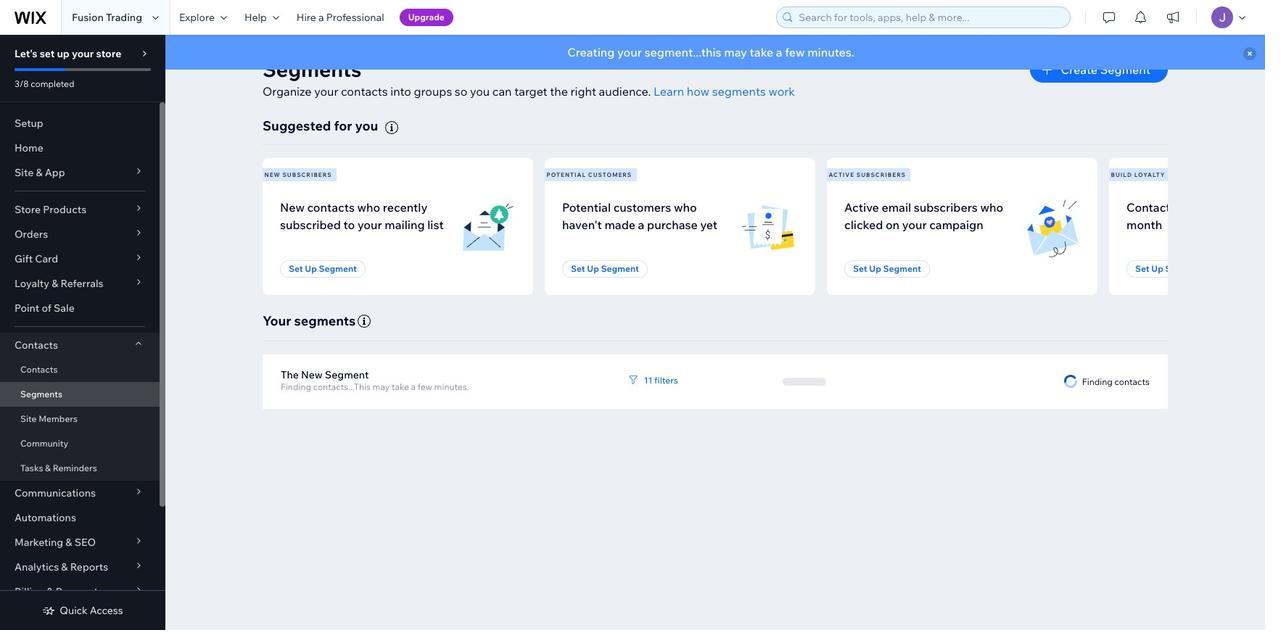 Task type: vqa. For each thing, say whether or not it's contained in the screenshot.
replace
no



Task type: describe. For each thing, give the bounding box(es) containing it.
quick access button
[[42, 605, 123, 618]]

potential customers
[[547, 171, 632, 178]]

4 set up segment button from the left
[[1127, 261, 1213, 278]]

few inside the new segment finding contacts...this may take a few minutes.
[[418, 382, 433, 393]]

analytics & reports
[[15, 561, 108, 574]]

segment for subscribed's set up segment button
[[319, 264, 357, 274]]

completed
[[31, 78, 74, 89]]

& for analytics
[[61, 561, 68, 574]]

4 set from the left
[[1136, 264, 1150, 274]]

mailing
[[385, 218, 425, 232]]

billing
[[15, 586, 44, 599]]

minutes. inside alert
[[808, 45, 855, 60]]

members
[[39, 414, 78, 425]]

create
[[1062, 62, 1098, 77]]

quick access
[[60, 605, 123, 618]]

can
[[493, 84, 512, 99]]

hire
[[297, 11, 316, 24]]

& for site
[[36, 166, 43, 179]]

point of sale
[[15, 302, 75, 315]]

take inside the new segment finding contacts...this may take a few minutes.
[[392, 382, 409, 393]]

explore
[[179, 11, 215, 24]]

automations link
[[0, 506, 160, 531]]

up
[[57, 47, 70, 60]]

t
[[1264, 200, 1266, 215]]

site & app button
[[0, 160, 160, 185]]

work
[[769, 84, 796, 99]]

segments inside segments organize your contacts into groups so you can target the right audience. learn how segments work
[[713, 84, 766, 99]]

home
[[15, 142, 43, 155]]

contacts for contacts link
[[20, 364, 58, 375]]

customers for potential customers who haven't made a purchase yet
[[614, 200, 672, 215]]

new for new subscribers
[[265, 171, 281, 178]]

app
[[45, 166, 65, 179]]

up for clicked
[[870, 264, 882, 274]]

products
[[43, 203, 87, 216]]

new subscribers
[[265, 171, 332, 178]]

sale
[[54, 302, 75, 315]]

create segment button
[[1031, 57, 1169, 83]]

set for active email subscribers who clicked on your campaign
[[854, 264, 868, 274]]

trading
[[106, 11, 142, 24]]

store products
[[15, 203, 87, 216]]

may inside the new segment finding contacts...this may take a few minutes.
[[373, 382, 390, 393]]

you inside segments organize your contacts into groups so you can target the right audience. learn how segments work
[[470, 84, 490, 99]]

a inside 'link'
[[319, 11, 324, 24]]

your
[[263, 313, 291, 329]]

clicked
[[845, 218, 884, 232]]

segments for segments organize your contacts into groups so you can target the right audience. learn how segments work
[[263, 57, 362, 82]]

orders button
[[0, 222, 160, 247]]

create segment
[[1062, 62, 1151, 77]]

upgrade
[[408, 12, 445, 23]]

creating your segment...this may take a few minutes. alert
[[165, 35, 1266, 70]]

the
[[550, 84, 568, 99]]

segments organize your contacts into groups so you can target the right audience. learn how segments work
[[263, 57, 796, 99]]

audience.
[[599, 84, 651, 99]]

0 horizontal spatial segments
[[294, 313, 356, 329]]

set up segment for made
[[571, 264, 639, 274]]

filters
[[655, 375, 679, 386]]

potential for potential customers
[[547, 171, 587, 178]]

sidebar element
[[0, 35, 165, 631]]

who for purchase
[[674, 200, 697, 215]]

upgrade button
[[400, 9, 454, 26]]

your inside sidebar element
[[72, 47, 94, 60]]

finding contacts
[[1083, 377, 1150, 387]]

new contacts who recently subscribed to your mailing list
[[280, 200, 444, 232]]

quick
[[60, 605, 88, 618]]

segment for set up segment button for made
[[601, 264, 639, 274]]

contacts button
[[0, 333, 160, 358]]

may inside alert
[[725, 45, 748, 60]]

set for new contacts who recently subscribed to your mailing list
[[289, 264, 303, 274]]

3/8
[[15, 78, 29, 89]]

segments for segments
[[20, 389, 62, 400]]

with
[[1180, 200, 1203, 215]]

a inside contacts with a birthday t
[[1206, 200, 1212, 215]]

fusion trading
[[72, 11, 142, 24]]

contacts...this
[[313, 382, 371, 393]]

your inside alert
[[618, 45, 642, 60]]

learn how segments work button
[[654, 83, 796, 100]]

few inside creating your segment...this may take a few minutes. alert
[[786, 45, 805, 60]]

site for site & app
[[15, 166, 34, 179]]

billing & payments button
[[0, 580, 160, 605]]

segments link
[[0, 383, 160, 407]]

learn
[[654, 84, 685, 99]]

gift card
[[15, 253, 58, 266]]

site members link
[[0, 407, 160, 432]]

store products button
[[0, 197, 160, 222]]

into
[[391, 84, 412, 99]]

finding inside the new segment finding contacts...this may take a few minutes.
[[281, 382, 311, 393]]

& for loyalty
[[52, 277, 58, 290]]

active subscribers
[[829, 171, 907, 178]]

access
[[90, 605, 123, 618]]

build
[[1112, 171, 1133, 178]]

analytics & reports button
[[0, 555, 160, 580]]

contacts inside contacts with a birthday t
[[1127, 200, 1177, 215]]

marketing & seo
[[15, 536, 96, 549]]

store
[[96, 47, 121, 60]]

to
[[344, 218, 355, 232]]

purchase
[[647, 218, 698, 232]]

set up segment for clicked
[[854, 264, 922, 274]]

active email subscribers who clicked on your campaign
[[845, 200, 1004, 232]]

seo
[[75, 536, 96, 549]]

tasks & reminders
[[20, 463, 97, 474]]

hire a professional link
[[288, 0, 393, 35]]

made
[[605, 218, 636, 232]]

birthday
[[1215, 200, 1261, 215]]

contacts for new
[[307, 200, 355, 215]]

of
[[42, 302, 51, 315]]

gift
[[15, 253, 33, 266]]

campaign
[[930, 218, 984, 232]]

fusion
[[72, 11, 104, 24]]



Task type: locate. For each thing, give the bounding box(es) containing it.
customers inside potential customers who haven't made a purchase yet
[[614, 200, 672, 215]]

new up subscribed
[[280, 200, 305, 215]]

new right 'the'
[[301, 369, 323, 382]]

segment inside button
[[1101, 62, 1151, 77]]

contacts down point of sale at left
[[15, 339, 58, 352]]

set up segment button down contacts with a birthday t
[[1127, 261, 1213, 278]]

hire a professional
[[297, 11, 384, 24]]

orders
[[15, 228, 48, 241]]

1 vertical spatial may
[[373, 382, 390, 393]]

site members
[[20, 414, 78, 425]]

contacts down contacts dropdown button
[[20, 364, 58, 375]]

segment right "create"
[[1101, 62, 1151, 77]]

contacts
[[341, 84, 388, 99], [307, 200, 355, 215], [1115, 377, 1150, 387]]

your right up on the top
[[72, 47, 94, 60]]

for
[[334, 118, 352, 134]]

your right on
[[903, 218, 927, 232]]

a right the hire on the left top
[[319, 11, 324, 24]]

so
[[455, 84, 468, 99]]

0 horizontal spatial few
[[418, 382, 433, 393]]

your right creating
[[618, 45, 642, 60]]

1 vertical spatial segments
[[20, 389, 62, 400]]

list containing new contacts who recently subscribed to your mailing list
[[260, 158, 1266, 295]]

segments inside "link"
[[20, 389, 62, 400]]

set up segment
[[289, 264, 357, 274], [571, 264, 639, 274], [854, 264, 922, 274], [1136, 264, 1204, 274]]

new inside new contacts who recently subscribed to your mailing list
[[280, 200, 305, 215]]

a right with
[[1206, 200, 1212, 215]]

loyalty down the gift card on the left top of page
[[15, 277, 49, 290]]

& right billing at the left bottom of the page
[[47, 586, 53, 599]]

0 vertical spatial contacts
[[1127, 200, 1177, 215]]

may up learn how segments work button
[[725, 45, 748, 60]]

1 vertical spatial potential
[[563, 200, 611, 215]]

active inside active email subscribers who clicked on your campaign
[[845, 200, 880, 215]]

subscribers up email
[[857, 171, 907, 178]]

store
[[15, 203, 41, 216]]

set up segment button
[[280, 261, 366, 278], [563, 261, 648, 278], [845, 261, 930, 278], [1127, 261, 1213, 278]]

you right for
[[355, 118, 378, 134]]

1 up from the left
[[305, 264, 317, 274]]

0 vertical spatial loyalty
[[1135, 171, 1166, 178]]

who
[[357, 200, 381, 215], [674, 200, 697, 215], [981, 200, 1004, 215]]

site up 'community'
[[20, 414, 37, 425]]

set up segment button for subscribed
[[280, 261, 366, 278]]

& left reports
[[61, 561, 68, 574]]

set up segment for subscribed
[[289, 264, 357, 274]]

1 horizontal spatial may
[[725, 45, 748, 60]]

take inside alert
[[750, 45, 774, 60]]

target
[[515, 84, 548, 99]]

marketing & seo button
[[0, 531, 160, 555]]

2 who from the left
[[674, 200, 697, 215]]

0 horizontal spatial take
[[392, 382, 409, 393]]

1 vertical spatial contacts
[[15, 339, 58, 352]]

2 set from the left
[[571, 264, 586, 274]]

0 vertical spatial potential
[[547, 171, 587, 178]]

0 vertical spatial segments
[[713, 84, 766, 99]]

1 vertical spatial new
[[280, 200, 305, 215]]

communications
[[15, 487, 96, 500]]

0 vertical spatial few
[[786, 45, 805, 60]]

a inside alert
[[777, 45, 783, 60]]

site inside popup button
[[15, 166, 34, 179]]

setup
[[15, 117, 43, 130]]

subscribers
[[283, 171, 332, 178], [857, 171, 907, 178], [914, 200, 978, 215]]

take right contacts...this
[[392, 382, 409, 393]]

up down clicked
[[870, 264, 882, 274]]

2 up from the left
[[587, 264, 599, 274]]

0 vertical spatial you
[[470, 84, 490, 99]]

groups
[[414, 84, 452, 99]]

2 vertical spatial new
[[301, 369, 323, 382]]

1 horizontal spatial subscribers
[[857, 171, 907, 178]]

home link
[[0, 136, 160, 160]]

2 vertical spatial contacts
[[20, 364, 58, 375]]

contacts link
[[0, 358, 160, 383]]

set up segment button for made
[[563, 261, 648, 278]]

active for active subscribers
[[829, 171, 855, 178]]

segment inside the new segment finding contacts...this may take a few minutes.
[[325, 369, 369, 382]]

your up suggested for you at the top
[[314, 84, 339, 99]]

1 set from the left
[[289, 264, 303, 274]]

& left app
[[36, 166, 43, 179]]

3 set up segment from the left
[[854, 264, 922, 274]]

customers for potential customers
[[589, 171, 632, 178]]

how
[[687, 84, 710, 99]]

who inside potential customers who haven't made a purchase yet
[[674, 200, 697, 215]]

let's set up your store
[[15, 47, 121, 60]]

& for tasks
[[45, 463, 51, 474]]

haven't
[[563, 218, 602, 232]]

automations
[[15, 512, 76, 525]]

payments
[[56, 586, 103, 599]]

your inside active email subscribers who clicked on your campaign
[[903, 218, 927, 232]]

tasks & reminders link
[[0, 457, 160, 481]]

1 horizontal spatial minutes.
[[808, 45, 855, 60]]

up down haven't on the left of page
[[587, 264, 599, 274]]

4 set up segment from the left
[[1136, 264, 1204, 274]]

3 who from the left
[[981, 200, 1004, 215]]

card
[[35, 253, 58, 266]]

contacts
[[1127, 200, 1177, 215], [15, 339, 58, 352], [20, 364, 58, 375]]

new down the suggested
[[265, 171, 281, 178]]

new inside the new segment finding contacts...this may take a few minutes.
[[301, 369, 323, 382]]

set
[[40, 47, 55, 60]]

segment down to
[[319, 264, 357, 274]]

suggested for you
[[263, 118, 378, 134]]

1 horizontal spatial finding
[[1083, 377, 1113, 387]]

site & app
[[15, 166, 65, 179]]

1 horizontal spatial segments
[[263, 57, 362, 82]]

set up segment button down subscribed
[[280, 261, 366, 278]]

segments right how
[[713, 84, 766, 99]]

set up segment down contacts with a birthday t
[[1136, 264, 1204, 274]]

1 horizontal spatial few
[[786, 45, 805, 60]]

loyalty & referrals
[[15, 277, 104, 290]]

2 horizontal spatial who
[[981, 200, 1004, 215]]

who up campaign at the right top of page
[[981, 200, 1004, 215]]

set up segment button down made
[[563, 261, 648, 278]]

who up "purchase" in the top right of the page
[[674, 200, 697, 215]]

1 horizontal spatial loyalty
[[1135, 171, 1166, 178]]

your right to
[[358, 218, 382, 232]]

0 vertical spatial minutes.
[[808, 45, 855, 60]]

organize
[[263, 84, 312, 99]]

0 vertical spatial customers
[[589, 171, 632, 178]]

potential customers who haven't made a purchase yet
[[563, 200, 718, 232]]

0 horizontal spatial finding
[[281, 382, 311, 393]]

0 horizontal spatial minutes.
[[434, 382, 469, 393]]

1 vertical spatial segments
[[294, 313, 356, 329]]

1 vertical spatial site
[[20, 414, 37, 425]]

set up segment button down on
[[845, 261, 930, 278]]

analytics
[[15, 561, 59, 574]]

1 vertical spatial take
[[392, 382, 409, 393]]

contacts inside new contacts who recently subscribed to your mailing list
[[307, 200, 355, 215]]

1 horizontal spatial segments
[[713, 84, 766, 99]]

contacts for contacts dropdown button
[[15, 339, 58, 352]]

contacts for finding
[[1115, 377, 1150, 387]]

segment down made
[[601, 264, 639, 274]]

setup link
[[0, 111, 160, 136]]

segments
[[713, 84, 766, 99], [294, 313, 356, 329]]

up down subscribed
[[305, 264, 317, 274]]

community
[[20, 438, 68, 449]]

3 up from the left
[[870, 264, 882, 274]]

set up segment down made
[[571, 264, 639, 274]]

segments up organize
[[263, 57, 362, 82]]

1 vertical spatial you
[[355, 118, 378, 134]]

& inside popup button
[[36, 166, 43, 179]]

2 horizontal spatial subscribers
[[914, 200, 978, 215]]

a inside the new segment finding contacts...this may take a few minutes.
[[411, 382, 416, 393]]

segment down on
[[884, 264, 922, 274]]

yet
[[701, 218, 718, 232]]

contacts down build loyalty
[[1127, 200, 1177, 215]]

right
[[571, 84, 597, 99]]

take
[[750, 45, 774, 60], [392, 382, 409, 393]]

subscribers for contacts
[[283, 171, 332, 178]]

list
[[260, 158, 1266, 295]]

0 horizontal spatial who
[[357, 200, 381, 215]]

1 vertical spatial few
[[418, 382, 433, 393]]

3 set from the left
[[854, 264, 868, 274]]

customers up potential customers who haven't made a purchase yet
[[589, 171, 632, 178]]

active
[[829, 171, 855, 178], [845, 200, 880, 215]]

who for your
[[357, 200, 381, 215]]

set up segment down on
[[854, 264, 922, 274]]

1 horizontal spatial who
[[674, 200, 697, 215]]

your inside segments organize your contacts into groups so you can target the right audience. learn how segments work
[[314, 84, 339, 99]]

contacts inside contacts link
[[20, 364, 58, 375]]

subscribers for email
[[857, 171, 907, 178]]

& down card at the left of the page
[[52, 277, 58, 290]]

subscribers down the suggested
[[283, 171, 332, 178]]

1 set up segment from the left
[[289, 264, 357, 274]]

& left seo
[[66, 536, 72, 549]]

0 horizontal spatial subscribers
[[283, 171, 332, 178]]

build loyalty
[[1112, 171, 1166, 178]]

segment for 1st set up segment button from right
[[1166, 264, 1204, 274]]

1 set up segment button from the left
[[280, 261, 366, 278]]

up down contacts with a birthday t
[[1152, 264, 1164, 274]]

creating your segment...this may take a few minutes.
[[568, 45, 855, 60]]

up for subscribed
[[305, 264, 317, 274]]

new for new contacts who recently subscribed to your mailing list
[[280, 200, 305, 215]]

1 horizontal spatial take
[[750, 45, 774, 60]]

2 set up segment from the left
[[571, 264, 639, 274]]

segments right your
[[294, 313, 356, 329]]

contacts with a birthday t
[[1127, 200, 1266, 232]]

potential inside potential customers who haven't made a purchase yet
[[563, 200, 611, 215]]

minutes.
[[808, 45, 855, 60], [434, 382, 469, 393]]

& for billing
[[47, 586, 53, 599]]

set up segment button for clicked
[[845, 261, 930, 278]]

on
[[886, 218, 900, 232]]

site down 'home' at top left
[[15, 166, 34, 179]]

set for potential customers who haven't made a purchase yet
[[571, 264, 586, 274]]

you right so
[[470, 84, 490, 99]]

subscribers inside active email subscribers who clicked on your campaign
[[914, 200, 978, 215]]

segment...this
[[645, 45, 722, 60]]

referrals
[[61, 277, 104, 290]]

3 set up segment button from the left
[[845, 261, 930, 278]]

active for active email subscribers who clicked on your campaign
[[845, 200, 880, 215]]

0 horizontal spatial you
[[355, 118, 378, 134]]

1 vertical spatial customers
[[614, 200, 672, 215]]

who inside active email subscribers who clicked on your campaign
[[981, 200, 1004, 215]]

0 horizontal spatial may
[[373, 382, 390, 393]]

potential
[[547, 171, 587, 178], [563, 200, 611, 215]]

who inside new contacts who recently subscribed to your mailing list
[[357, 200, 381, 215]]

point of sale link
[[0, 296, 160, 321]]

loyalty inside dropdown button
[[15, 277, 49, 290]]

up
[[305, 264, 317, 274], [587, 264, 599, 274], [870, 264, 882, 274], [1152, 264, 1164, 274]]

new
[[265, 171, 281, 178], [280, 200, 305, 215], [301, 369, 323, 382]]

marketing
[[15, 536, 63, 549]]

1 vertical spatial contacts
[[307, 200, 355, 215]]

recently
[[383, 200, 428, 215]]

your inside new contacts who recently subscribed to your mailing list
[[358, 218, 382, 232]]

2 vertical spatial contacts
[[1115, 377, 1150, 387]]

may right contacts...this
[[373, 382, 390, 393]]

you
[[470, 84, 490, 99], [355, 118, 378, 134]]

set up segment down subscribed
[[289, 264, 357, 274]]

let's
[[15, 47, 37, 60]]

a right contacts...this
[[411, 382, 416, 393]]

segment for set up segment button related to clicked
[[884, 264, 922, 274]]

& right 'tasks'
[[45, 463, 51, 474]]

a up work
[[777, 45, 783, 60]]

1 vertical spatial loyalty
[[15, 277, 49, 290]]

1 horizontal spatial you
[[470, 84, 490, 99]]

0 vertical spatial site
[[15, 166, 34, 179]]

0 horizontal spatial loyalty
[[15, 277, 49, 290]]

segment
[[1101, 62, 1151, 77], [319, 264, 357, 274], [601, 264, 639, 274], [884, 264, 922, 274], [1166, 264, 1204, 274], [325, 369, 369, 382]]

a right made
[[638, 218, 645, 232]]

loyalty
[[1135, 171, 1166, 178], [15, 277, 49, 290]]

segment down contacts with a birthday t
[[1166, 264, 1204, 274]]

reminders
[[53, 463, 97, 474]]

0 vertical spatial active
[[829, 171, 855, 178]]

1 vertical spatial minutes.
[[434, 382, 469, 393]]

potential for potential customers who haven't made a purchase yet
[[563, 200, 611, 215]]

0 vertical spatial may
[[725, 45, 748, 60]]

0 vertical spatial contacts
[[341, 84, 388, 99]]

0 vertical spatial segments
[[263, 57, 362, 82]]

0 vertical spatial new
[[265, 171, 281, 178]]

2 set up segment button from the left
[[563, 261, 648, 278]]

your
[[618, 45, 642, 60], [72, 47, 94, 60], [314, 84, 339, 99], [358, 218, 382, 232], [903, 218, 927, 232]]

0 vertical spatial take
[[750, 45, 774, 60]]

11 filters
[[644, 375, 679, 386]]

few
[[786, 45, 805, 60], [418, 382, 433, 393]]

a inside potential customers who haven't made a purchase yet
[[638, 218, 645, 232]]

site for site members
[[20, 414, 37, 425]]

Search for tools, apps, help & more... field
[[795, 7, 1066, 28]]

loyalty right build
[[1135, 171, 1166, 178]]

segment right 'the'
[[325, 369, 369, 382]]

point
[[15, 302, 39, 315]]

minutes. inside the new segment finding contacts...this may take a few minutes.
[[434, 382, 469, 393]]

4 up from the left
[[1152, 264, 1164, 274]]

take up work
[[750, 45, 774, 60]]

contacts inside contacts dropdown button
[[15, 339, 58, 352]]

reports
[[70, 561, 108, 574]]

contacts inside segments organize your contacts into groups so you can target the right audience. learn how segments work
[[341, 84, 388, 99]]

communications button
[[0, 481, 160, 506]]

& for marketing
[[66, 536, 72, 549]]

the new segment finding contacts...this may take a few minutes.
[[281, 369, 469, 393]]

creating
[[568, 45, 615, 60]]

0 horizontal spatial segments
[[20, 389, 62, 400]]

1 who from the left
[[357, 200, 381, 215]]

segments inside segments organize your contacts into groups so you can target the right audience. learn how segments work
[[263, 57, 362, 82]]

a
[[319, 11, 324, 24], [777, 45, 783, 60], [1206, 200, 1212, 215], [638, 218, 645, 232], [411, 382, 416, 393]]

customers up made
[[614, 200, 672, 215]]

3/8 completed
[[15, 78, 74, 89]]

1 vertical spatial active
[[845, 200, 880, 215]]

segments up site members
[[20, 389, 62, 400]]

11 filters button
[[627, 374, 679, 387]]

who left the recently
[[357, 200, 381, 215]]

up for made
[[587, 264, 599, 274]]

subscribers up campaign at the right top of page
[[914, 200, 978, 215]]

help
[[245, 11, 267, 24]]



